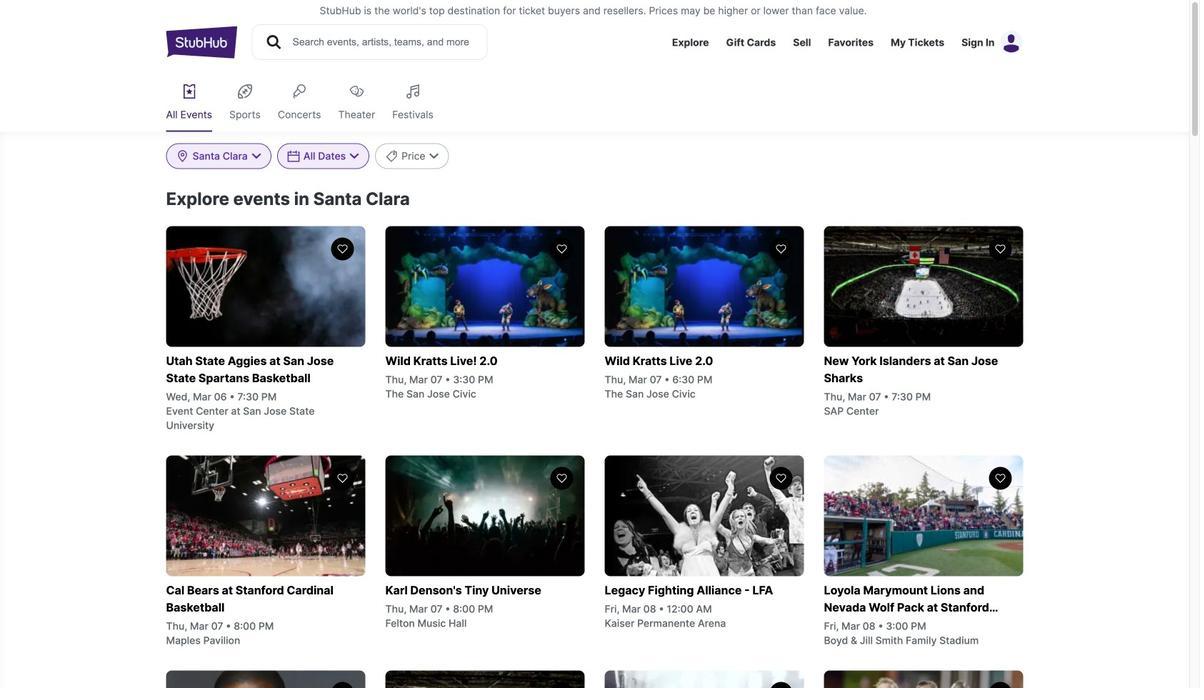 Task type: vqa. For each thing, say whether or not it's contained in the screenshot.
field
yes



Task type: locate. For each thing, give the bounding box(es) containing it.
None field
[[166, 143, 271, 169], [277, 143, 370, 169], [375, 143, 449, 169], [166, 143, 271, 169], [277, 143, 370, 169], [375, 143, 449, 169]]



Task type: describe. For each thing, give the bounding box(es) containing it.
stubhub image
[[166, 24, 238, 60]]

Search events, artists, teams, and more field
[[291, 34, 474, 50]]



